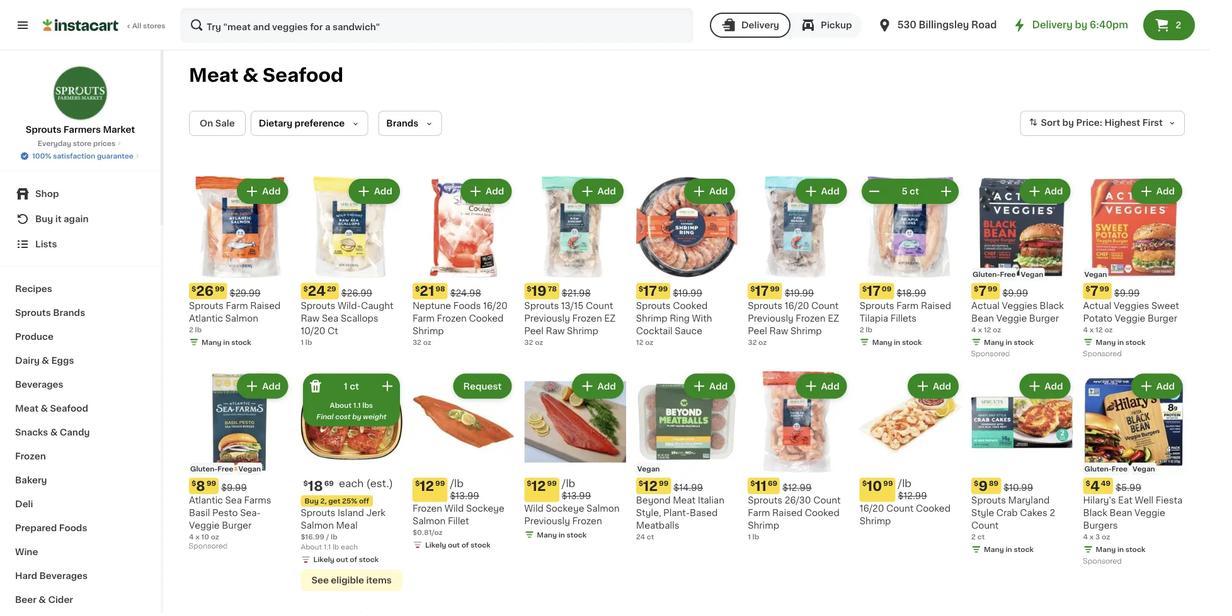 Task type: vqa. For each thing, say whether or not it's contained in the screenshot.
rightmost Pickup Ready By 12:30Pm
no



Task type: locate. For each thing, give the bounding box(es) containing it.
1 horizontal spatial gluten-free vegan
[[973, 271, 1044, 278]]

snacks
[[15, 429, 48, 437]]

530
[[898, 20, 917, 30]]

17
[[644, 285, 657, 298], [756, 285, 769, 298], [867, 285, 881, 298]]

cooked inside $ 17 99 $19.99 sprouts cooked shrimp ring with cocktail sauce 12 oz
[[673, 302, 708, 310]]

$ for 17
[[751, 286, 756, 292]]

1 $13.99 from the left
[[450, 492, 480, 501]]

1 horizontal spatial /lb
[[562, 479, 576, 489]]

add for beyond meat italian style, plant-based meatballs
[[710, 382, 728, 391]]

7 for $ 7 99 $9.99 actual veggies sweet potato veggie burger 4 x 12 oz
[[1091, 285, 1099, 298]]

0 horizontal spatial wild
[[445, 504, 464, 513]]

instacart logo image
[[43, 18, 119, 33]]

gluten-free vegan up $ 7 99
[[973, 271, 1044, 278]]

product group containing 4
[[1084, 372, 1186, 569]]

99 inside $ 7 99
[[989, 286, 998, 292]]

0 horizontal spatial sockeye
[[466, 504, 505, 513]]

out
[[448, 542, 460, 549], [336, 557, 348, 564]]

vegan up $8.99 original price: $9.99 element
[[239, 466, 261, 473]]

by inside about 1.1 lbs final cost by weight
[[353, 413, 362, 420]]

raw for 19
[[546, 327, 565, 336]]

1 horizontal spatial $17.99 original price: $19.99 element
[[748, 283, 850, 300]]

1 /lb from the left
[[450, 479, 464, 489]]

2 veggies from the left
[[1114, 302, 1150, 310]]

out up eligible
[[336, 557, 348, 564]]

buy
[[35, 215, 53, 224], [305, 498, 319, 505]]

0 horizontal spatial $12.99 per pound original price: $13.99 element
[[413, 478, 515, 503]]

2 $7.99 original price: $9.99 element from the left
[[1084, 283, 1186, 300]]

dairy
[[15, 357, 40, 366]]

peel for 19
[[525, 327, 544, 336]]

each inside sprouts island jerk salmon meal $16.99 / lb about 1.1 lb each
[[341, 544, 358, 551]]

$8.99 original price: $9.99 element
[[189, 478, 291, 495]]

ez for 19
[[605, 314, 616, 323]]

1 horizontal spatial bean
[[1110, 509, 1133, 518]]

1 peel from the left
[[525, 327, 544, 336]]

add button for beyond meat italian style, plant-based meatballs
[[686, 375, 735, 398]]

stock for eat
[[1126, 547, 1146, 554]]

veggie down the well
[[1135, 509, 1166, 518]]

0 horizontal spatial 10
[[201, 534, 209, 541]]

24 left 29
[[308, 285, 326, 298]]

farm down the neptune
[[413, 314, 435, 323]]

many down the 3
[[1097, 547, 1117, 554]]

1 atlantic from the top
[[189, 314, 223, 323]]

$ for 26
[[192, 286, 196, 292]]

$ inside $ 18 69
[[303, 481, 308, 488]]

1 horizontal spatial $12.99
[[899, 492, 928, 501]]

wine
[[15, 548, 38, 557]]

free for 8
[[218, 466, 234, 473]]

69 right 11
[[768, 481, 778, 488]]

1 horizontal spatial meat
[[189, 67, 239, 84]]

snacks & candy link
[[8, 421, 153, 445]]

2 horizontal spatial by
[[1076, 20, 1088, 30]]

1 vertical spatial out
[[336, 557, 348, 564]]

lb down tilapia
[[866, 327, 873, 333]]

$ inside $ 21 98
[[415, 286, 420, 292]]

everyday store prices link
[[38, 139, 123, 149]]

x down $ 7 99
[[979, 327, 983, 333]]

burger left the potato in the bottom of the page
[[1030, 314, 1060, 323]]

1 horizontal spatial 32
[[525, 339, 534, 346]]

& for beer & cider link
[[39, 596, 46, 605]]

cooked down "26/30"
[[805, 509, 840, 518]]

actual inside $ 7 99 $9.99 actual veggies sweet potato veggie burger 4 x 12 oz
[[1084, 302, 1112, 310]]

many in stock for veggies
[[985, 339, 1034, 346]]

on
[[200, 119, 213, 128]]

& left eggs
[[42, 357, 49, 366]]

7 for $ 7 99
[[979, 285, 987, 298]]

sprouts up 'cocktail'
[[637, 302, 671, 310]]

sprouts inside sprouts farmers market "link"
[[26, 125, 61, 134]]

0 vertical spatial brands
[[387, 119, 419, 128]]

69 inside $ 18 69
[[324, 481, 334, 488]]

2 $17.99 original price: $19.99 element from the left
[[748, 283, 850, 300]]

32 inside sprouts 16/20 count previously frozen ez peel raw shrimp 32 oz
[[748, 339, 757, 346]]

peel down 19
[[525, 327, 544, 336]]

$17.99 original price: $19.99 element up ring
[[637, 283, 738, 300]]

salmon inside sprouts island jerk salmon meal $16.99 / lb about 1.1 lb each
[[301, 522, 334, 531]]

1 veggies from the left
[[1003, 302, 1038, 310]]

ct up about 1.1 lbs final cost by weight
[[350, 382, 359, 391]]

0 horizontal spatial $17.99 original price: $19.99 element
[[637, 283, 738, 300]]

$19.99 up sprouts 16/20 count previously frozen ez peel raw shrimp 32 oz
[[785, 289, 815, 298]]

1 vertical spatial seafood
[[50, 405, 88, 414]]

sea up pesto
[[225, 497, 242, 505]]

26/30
[[785, 497, 812, 505]]

see
[[312, 577, 329, 586]]

/
[[326, 534, 329, 541]]

raised down $18.99
[[922, 302, 952, 310]]

17 inside $ 17 09 $18.99 sprouts farm raised tilapia fillets 2 lb
[[867, 285, 881, 298]]

lb inside sprouts wild-caught raw sea scallops 10/20 ct 1 lb
[[306, 339, 312, 346]]

69 for 11
[[768, 481, 778, 488]]

0 horizontal spatial $12.99
[[783, 484, 812, 493]]

2 32 from the left
[[525, 339, 534, 346]]

1 horizontal spatial raised
[[773, 509, 803, 518]]

add button for sprouts maryland style crab cakes 2 count
[[1021, 375, 1070, 398]]

1 horizontal spatial wild
[[525, 504, 544, 513]]

0 horizontal spatial burger
[[222, 522, 252, 531]]

1 vertical spatial each
[[341, 544, 358, 551]]

1 vertical spatial likely
[[314, 557, 335, 564]]

$ inside $ 8 99
[[192, 481, 196, 488]]

0 horizontal spatial 24
[[308, 285, 326, 298]]

2 horizontal spatial 17
[[867, 285, 881, 298]]

0 horizontal spatial brands
[[53, 309, 85, 318]]

free
[[1001, 271, 1017, 278], [218, 466, 234, 473], [1113, 466, 1128, 473]]

many down style
[[985, 547, 1005, 554]]

veggie inside the actual veggies black bean veggie burger 4 x 12 oz
[[997, 314, 1028, 323]]

12 inside $ 12 99 /lb $13.99 wild sockeye salmon previously frozen
[[532, 480, 546, 493]]

1 vertical spatial meat & seafood
[[15, 405, 88, 414]]

0 horizontal spatial 1
[[301, 339, 304, 346]]

many in stock down the actual veggies black bean veggie burger 4 x 12 oz
[[985, 339, 1034, 346]]

1 horizontal spatial brands
[[387, 119, 419, 128]]

ct down style
[[978, 534, 985, 541]]

0 horizontal spatial /lb
[[450, 479, 464, 489]]

32 down the neptune
[[413, 339, 422, 346]]

x down basil
[[196, 534, 200, 541]]

prepared foods
[[15, 524, 87, 533]]

0 horizontal spatial gluten-
[[190, 466, 218, 473]]

99 for 8
[[207, 481, 216, 488]]

$ inside $ 7 99
[[975, 286, 979, 292]]

$4.49 original price: $5.99 element
[[1084, 478, 1186, 495]]

2 /lb from the left
[[562, 479, 576, 489]]

1 $12.99 per pound original price: $13.99 element from the left
[[413, 478, 515, 503]]

32 down 19
[[525, 339, 534, 346]]

& right beer
[[39, 596, 46, 605]]

likely up see at the left bottom of the page
[[314, 557, 335, 564]]

2 horizontal spatial 1
[[748, 534, 751, 541]]

$ for 19
[[527, 286, 532, 292]]

/lb for $ 12 99 /lb $13.99 wild sockeye salmon previously frozen
[[562, 479, 576, 489]]

cider
[[48, 596, 73, 605]]

78
[[548, 286, 557, 292]]

wild inside $ 12 99 /lb $13.99 wild sockeye salmon previously frozen
[[525, 504, 544, 513]]

add for neptune foods 16/20 farm frozen cooked shrimp
[[486, 187, 505, 196]]

0 vertical spatial likely out of stock
[[425, 542, 491, 549]]

$ 11 69 $12.99 sprouts 26/30 count farm raised cooked shrimp 1 lb
[[748, 480, 841, 541]]

1 horizontal spatial burger
[[1030, 314, 1060, 323]]

2 ez from the left
[[828, 314, 840, 323]]

pickup
[[821, 21, 853, 30]]

meat inside beyond meat italian style, plant-based meatballs 24 ct
[[673, 497, 696, 505]]

x inside hilary's eat well fiesta black bean veggie burgers 4 x 3 oz
[[1090, 534, 1095, 541]]

hilary's
[[1084, 497, 1117, 505]]

veggie right the potato in the bottom of the page
[[1116, 314, 1146, 323]]

request
[[464, 382, 502, 391]]

sponsored badge image down the potato in the bottom of the page
[[1084, 351, 1122, 358]]

1 horizontal spatial likely out of stock
[[425, 542, 491, 549]]

black inside the actual veggies black bean veggie burger 4 x 12 oz
[[1040, 302, 1065, 310]]

recipes link
[[8, 277, 153, 301]]

& for snacks & candy link
[[50, 429, 58, 437]]

sprouts inside $ 9 89 $10.99 sprouts maryland style crab cakes 2 count 2 ct
[[972, 497, 1007, 505]]

gluten-free vegan for 7
[[973, 271, 1044, 278]]

it
[[55, 215, 62, 224]]

0 horizontal spatial likely out of stock
[[314, 557, 379, 564]]

2 wild from the left
[[525, 504, 544, 513]]

99 inside $ 17 99
[[771, 286, 780, 292]]

17 for 17
[[756, 285, 769, 298]]

x inside $ 7 99 $9.99 actual veggies sweet potato veggie burger 4 x 12 oz
[[1090, 327, 1095, 333]]

0 vertical spatial 10
[[867, 480, 883, 493]]

buy inside product group
[[305, 498, 319, 505]]

$7.99 original price: $9.99 element for veggies
[[972, 283, 1074, 300]]

oz down the potato in the bottom of the page
[[1105, 327, 1114, 333]]

1 horizontal spatial ez
[[828, 314, 840, 323]]

ez down $19.78 original price: $21.98 element
[[605, 314, 616, 323]]

1 inside $ 11 69 $12.99 sprouts 26/30 count farm raised cooked shrimp 1 lb
[[748, 534, 751, 541]]

0 vertical spatial 24
[[308, 285, 326, 298]]

4 down $ 7 99
[[972, 327, 977, 333]]

raised down "26/30"
[[773, 509, 803, 518]]

sort by
[[1042, 119, 1075, 127]]

brands
[[387, 119, 419, 128], [53, 309, 85, 318]]

1 horizontal spatial delivery
[[1033, 20, 1073, 30]]

stock down $ 7 99 $9.99 actual veggies sweet potato veggie burger 4 x 12 oz
[[1126, 339, 1146, 346]]

pesto
[[212, 509, 238, 518]]

1 horizontal spatial sockeye
[[546, 504, 585, 513]]

x
[[979, 327, 983, 333], [1090, 327, 1095, 333], [196, 534, 200, 541], [1090, 534, 1095, 541]]

in down $ 7 99 $9.99 actual veggies sweet potato veggie burger 4 x 12 oz
[[1118, 339, 1125, 346]]

0 horizontal spatial meat
[[15, 405, 38, 414]]

add for sprouts 13/15 count previously frozen ez peel raw shrimp
[[598, 187, 616, 196]]

meat & seafood
[[189, 67, 344, 84], [15, 405, 88, 414]]

gluten- up $ 7 99
[[973, 271, 1001, 278]]

sprouts up style
[[972, 497, 1007, 505]]

burger inside atlantic sea farms basil pesto sea- veggie burger 4 x 10 oz
[[222, 522, 252, 531]]

product group containing 19
[[525, 177, 626, 348]]

1 7 from the left
[[979, 285, 987, 298]]

100% satisfaction guarantee
[[32, 153, 134, 160]]

$9.99 inside $ 7 99 $9.99 actual veggies sweet potato veggie burger 4 x 12 oz
[[1115, 289, 1141, 298]]

in down burgers
[[1118, 547, 1125, 554]]

$17.09 original price: $18.99 element
[[860, 283, 962, 300]]

guarantee
[[97, 153, 134, 160]]

lb inside $ 17 09 $18.99 sprouts farm raised tilapia fillets 2 lb
[[866, 327, 873, 333]]

0 vertical spatial foods
[[454, 302, 481, 310]]

4 down the potato in the bottom of the page
[[1084, 327, 1089, 333]]

19
[[532, 285, 547, 298]]

burger down pesto
[[222, 522, 252, 531]]

peel down $ 17 99
[[748, 327, 768, 336]]

sockeye
[[466, 504, 505, 513], [546, 504, 585, 513]]

1 horizontal spatial gluten-
[[973, 271, 1001, 278]]

in down the actual veggies black bean veggie burger 4 x 12 oz
[[1006, 339, 1013, 346]]

0 horizontal spatial by
[[353, 413, 362, 420]]

1 17 from the left
[[644, 285, 657, 298]]

product group
[[189, 177, 291, 350], [301, 177, 403, 348], [413, 177, 515, 348], [525, 177, 626, 348], [637, 177, 738, 348], [748, 177, 850, 348], [860, 177, 962, 350], [972, 177, 1074, 361], [1084, 177, 1186, 361], [189, 372, 291, 554], [301, 372, 403, 592], [413, 372, 515, 553], [525, 372, 626, 543], [637, 372, 738, 543], [748, 372, 850, 543], [860, 372, 962, 528], [972, 372, 1074, 558], [1084, 372, 1186, 569]]

raw inside sprouts 16/20 count previously frozen ez peel raw shrimp 32 oz
[[770, 327, 789, 336]]

1 vertical spatial 24
[[637, 534, 646, 541]]

by
[[1076, 20, 1088, 30], [1063, 119, 1075, 127], [353, 413, 362, 420]]

gluten- for 4
[[1085, 466, 1113, 473]]

99 inside $ 26 99
[[215, 286, 225, 292]]

1 vertical spatial brands
[[53, 309, 85, 318]]

pickup button
[[791, 13, 863, 38]]

2 $12.99 per pound original price: $13.99 element from the left
[[525, 478, 626, 503]]

fiesta
[[1157, 497, 1183, 505]]

32 for 17
[[748, 339, 757, 346]]

x down the potato in the bottom of the page
[[1090, 327, 1095, 333]]

raw
[[301, 314, 320, 323], [546, 327, 565, 336], [770, 327, 789, 336]]

530 billingsley road
[[898, 20, 998, 30]]

seafood up dietary preference
[[263, 67, 344, 84]]

$7.99 original price: $9.99 element up the sweet
[[1084, 283, 1186, 300]]

previously inside sprouts 13/15 count previously frozen ez peel raw shrimp 32 oz
[[525, 314, 570, 323]]

burger down the sweet
[[1148, 314, 1178, 323]]

4 inside $ 7 99 $9.99 actual veggies sweet potato veggie burger 4 x 12 oz
[[1084, 327, 1089, 333]]

0 horizontal spatial sea
[[225, 497, 242, 505]]

1.1 left 'lbs'
[[353, 402, 361, 409]]

gluten- up $ 8 99
[[190, 466, 218, 473]]

$18.99
[[897, 289, 927, 298]]

$ for 12
[[639, 481, 644, 488]]

0 horizontal spatial actual
[[972, 302, 1000, 310]]

32
[[413, 339, 422, 346], [525, 339, 534, 346], [748, 339, 757, 346]]

product group containing 8
[[189, 372, 291, 554]]

peel for 17
[[748, 327, 768, 336]]

stock down the actual veggies black bean veggie burger 4 x 12 oz
[[1015, 339, 1034, 346]]

candy
[[60, 429, 90, 437]]

sprouts inside sprouts 16/20 count previously frozen ez peel raw shrimp 32 oz
[[748, 302, 783, 310]]

4 inside hilary's eat well fiesta black bean veggie burgers 4 x 3 oz
[[1084, 534, 1089, 541]]

0 horizontal spatial delivery
[[742, 21, 780, 30]]

satisfaction
[[53, 153, 95, 160]]

2 7 from the left
[[1091, 285, 1099, 298]]

24 down meatballs on the bottom of page
[[637, 534, 646, 541]]

$ for wild sockeye salmon previously frozen
[[527, 481, 532, 488]]

meat & seafood up dietary
[[189, 67, 344, 84]]

add button for sprouts wild-caught raw sea scallops 10/20 ct
[[350, 180, 399, 203]]

sprouts up everyday
[[26, 125, 61, 134]]

0 vertical spatial 1
[[301, 339, 304, 346]]

many in stock for eat
[[1097, 547, 1146, 554]]

7
[[979, 285, 987, 298], [1091, 285, 1099, 298]]

$12.99 per pound original price: $13.99 element
[[413, 478, 515, 503], [525, 478, 626, 503]]

peel inside sprouts 13/15 count previously frozen ez peel raw shrimp 32 oz
[[525, 327, 544, 336]]

2 sockeye from the left
[[546, 504, 585, 513]]

0 horizontal spatial seafood
[[50, 405, 88, 414]]

see eligible items button
[[301, 570, 403, 592]]

1 sockeye from the left
[[466, 504, 505, 513]]

0 horizontal spatial 17
[[644, 285, 657, 298]]

99 inside $ 8 99
[[207, 481, 216, 488]]

dietary
[[259, 119, 293, 128]]

sprouts down $ 19 78
[[525, 302, 559, 310]]

sprouts down 2,
[[301, 509, 336, 518]]

2 peel from the left
[[748, 327, 768, 336]]

1 $19.99 from the left
[[673, 289, 703, 298]]

sponsored badge image down the 3
[[1084, 559, 1122, 566]]

all
[[132, 22, 141, 29]]

stock for veggies
[[1015, 339, 1034, 346]]

0 horizontal spatial buy
[[35, 215, 53, 224]]

oz down 19
[[535, 339, 544, 346]]

sprouts farmers market link
[[26, 66, 135, 136]]

many in stock down the potato in the bottom of the page
[[1097, 339, 1146, 346]]

2 vertical spatial meat
[[673, 497, 696, 505]]

wild
[[445, 504, 464, 513], [525, 504, 544, 513]]

sprouts down $ 17 99
[[748, 302, 783, 310]]

many down sprouts farm raised atlantic salmon 2 lb
[[202, 339, 222, 346]]

add for sprouts 16/20 count previously frozen ez peel raw shrimp
[[822, 187, 840, 196]]

sprouts farmers market logo image
[[53, 66, 108, 121]]

0 horizontal spatial 1.1
[[324, 544, 331, 551]]

24 inside beyond meat italian style, plant-based meatballs 24 ct
[[637, 534, 646, 541]]

free up the actual veggies black bean veggie burger 4 x 12 oz
[[1001, 271, 1017, 278]]

16/20 inside $ 10 99 /lb $12.99 16/20 count cooked shrimp
[[860, 504, 885, 513]]

2 horizontal spatial gluten-free vegan
[[1085, 466, 1156, 473]]

0 horizontal spatial raised
[[250, 302, 281, 310]]

2 button
[[1144, 10, 1196, 40]]

sprouts inside $ 11 69 $12.99 sprouts 26/30 count farm raised cooked shrimp 1 lb
[[748, 497, 783, 505]]

bean inside hilary's eat well fiesta black bean veggie burgers 4 x 3 oz
[[1110, 509, 1133, 518]]

farm down $26.99 original price: $29.99 element in the left top of the page
[[226, 302, 248, 310]]

road
[[972, 20, 998, 30]]

2
[[1177, 21, 1182, 30], [189, 326, 193, 333], [860, 327, 865, 333], [1051, 509, 1056, 518], [972, 534, 976, 541]]

2 $19.99 from the left
[[785, 289, 815, 298]]

1 horizontal spatial likely
[[425, 542, 447, 549]]

99 for 17
[[771, 286, 780, 292]]

$ inside $ 10 99 /lb $12.99 16/20 count cooked shrimp
[[863, 481, 867, 488]]

0 horizontal spatial peel
[[525, 327, 544, 336]]

sprouts up tilapia
[[860, 302, 895, 310]]

meat
[[189, 67, 239, 84], [15, 405, 38, 414], [673, 497, 696, 505]]

$7.99 original price: $9.99 element
[[972, 283, 1074, 300], [1084, 283, 1186, 300]]

$12.99
[[783, 484, 812, 493], [899, 492, 928, 501]]

lb right /
[[331, 534, 338, 541]]

2 vertical spatial 1
[[748, 534, 751, 541]]

Price: Highest First Sort by field
[[1021, 111, 1186, 136]]

product group containing 26
[[189, 177, 291, 350]]

add button for sprouts 26/30 count farm raised cooked shrimp
[[798, 375, 846, 398]]

/lb for $ 10 99 /lb $12.99 16/20 count cooked shrimp
[[899, 479, 912, 489]]

99 inside $ 17 99 $19.99 sprouts cooked shrimp ring with cocktail sauce 12 oz
[[659, 286, 668, 292]]

16/20 inside sprouts 16/20 count previously frozen ez peel raw shrimp 32 oz
[[785, 302, 810, 310]]

1 horizontal spatial $9.99
[[1003, 289, 1029, 298]]

& for meat & seafood link
[[41, 405, 48, 414]]

$ inside $ 26 99
[[192, 286, 196, 292]]

$14.99
[[674, 484, 704, 493]]

0 horizontal spatial 32
[[413, 339, 422, 346]]

eggs
[[51, 357, 74, 366]]

shrimp
[[637, 314, 668, 323], [413, 327, 444, 336], [567, 327, 599, 336], [791, 327, 822, 336], [860, 517, 892, 526], [748, 522, 780, 531]]

raised inside $ 17 09 $18.99 sprouts farm raised tilapia fillets 2 lb
[[922, 302, 952, 310]]

/lb for $ 12 99 /lb $13.99 frozen wild sockeye salmon fillet $0.81/oz
[[450, 479, 464, 489]]

24 inside product group
[[308, 285, 326, 298]]

2 horizontal spatial 32
[[748, 339, 757, 346]]

product group containing 18
[[301, 372, 403, 592]]

price: highest first
[[1077, 119, 1164, 127]]

1 horizontal spatial $7.99 original price: $9.99 element
[[1084, 283, 1186, 300]]

veggie down basil
[[189, 522, 220, 531]]

1 horizontal spatial $12.99 per pound original price: $13.99 element
[[525, 478, 626, 503]]

2 horizontal spatial meat
[[673, 497, 696, 505]]

1 horizontal spatial 24
[[637, 534, 646, 541]]

0 vertical spatial atlantic
[[189, 314, 223, 323]]

4 inside $4.49 original price: $5.99 element
[[1091, 480, 1101, 493]]

many for 17
[[873, 339, 893, 346]]

$12.99 per pound original price: $13.99 element for frozen wild sockeye salmon fillet
[[413, 478, 515, 503]]

many in stock down the crab at the bottom of the page
[[985, 547, 1034, 554]]

produce
[[15, 333, 54, 342]]

49
[[1102, 481, 1111, 488]]

2 horizontal spatial raised
[[922, 302, 952, 310]]

gluten-free vegan up 49
[[1085, 466, 1156, 473]]

1 horizontal spatial meat & seafood
[[189, 67, 344, 84]]

2 $13.99 from the left
[[562, 492, 591, 501]]

1 horizontal spatial 7
[[1091, 285, 1099, 298]]

1 vertical spatial sea
[[225, 497, 242, 505]]

cooked down $24.98
[[469, 314, 504, 323]]

atlantic down 26
[[189, 314, 223, 323]]

stock down fillets
[[903, 339, 923, 346]]

1 horizontal spatial 17
[[756, 285, 769, 298]]

free for 4
[[1113, 466, 1128, 473]]

delivery for delivery by 6:40pm
[[1033, 20, 1073, 30]]

each down "meal"
[[341, 544, 358, 551]]

ez inside sprouts 13/15 count previously frozen ez peel raw shrimp 32 oz
[[605, 314, 616, 323]]

None search field
[[180, 8, 694, 43]]

$ inside $ 24 29
[[303, 286, 308, 292]]

1
[[301, 339, 304, 346], [344, 382, 348, 391], [748, 534, 751, 541]]

0 horizontal spatial $13.99
[[450, 492, 480, 501]]

3 17 from the left
[[867, 285, 881, 298]]

1 vertical spatial 10
[[201, 534, 209, 541]]

previously for 19
[[525, 314, 570, 323]]

likely down $0.81/oz
[[425, 542, 447, 549]]

market
[[103, 125, 135, 134]]

99 for 7
[[989, 286, 998, 292]]

$24.29 original price: $26.99 element
[[301, 283, 403, 300]]

meat up on sale
[[189, 67, 239, 84]]

10/20
[[301, 327, 326, 336]]

&
[[243, 67, 259, 84], [42, 357, 49, 366], [41, 405, 48, 414], [50, 429, 58, 437], [39, 596, 46, 605]]

recipes
[[15, 285, 52, 294]]

0 horizontal spatial $9.99
[[221, 484, 247, 493]]

1 horizontal spatial actual
[[1084, 302, 1112, 310]]

salmon inside $ 12 99 /lb $13.99 frozen wild sockeye salmon fillet $0.81/oz
[[413, 517, 446, 526]]

3 32 from the left
[[748, 339, 757, 346]]

product group containing 11
[[748, 372, 850, 543]]

2 atlantic from the top
[[189, 497, 223, 505]]

99 for 26
[[215, 286, 225, 292]]

each (est.)
[[339, 479, 393, 489]]

1 horizontal spatial $13.99
[[562, 492, 591, 501]]

many in stock for 17
[[873, 339, 923, 346]]

0 vertical spatial black
[[1040, 302, 1065, 310]]

in for 9
[[1006, 547, 1013, 554]]

$ for 18
[[303, 481, 308, 488]]

1 69 from the left
[[324, 481, 334, 488]]

1 ez from the left
[[605, 314, 616, 323]]

burger inside $ 7 99 $9.99 actual veggies sweet potato veggie burger 4 x 12 oz
[[1148, 314, 1178, 323]]

get
[[329, 498, 341, 505]]

32 inside neptune foods 16/20 farm frozen cooked shrimp 32 oz
[[413, 339, 422, 346]]

farm inside $ 17 09 $18.99 sprouts farm raised tilapia fillets 2 lb
[[897, 302, 919, 310]]

1 horizontal spatial 69
[[768, 481, 778, 488]]

0 horizontal spatial out
[[336, 557, 348, 564]]

vegan for 8
[[239, 466, 261, 473]]

meat down $14.99
[[673, 497, 696, 505]]

product group containing 9
[[972, 372, 1074, 558]]

1 vertical spatial bean
[[1110, 509, 1133, 518]]

veggie inside $ 7 99 $9.99 actual veggies sweet potato veggie burger 4 x 12 oz
[[1116, 314, 1146, 323]]

ez inside sprouts 16/20 count previously frozen ez peel raw shrimp 32 oz
[[828, 314, 840, 323]]

12 inside $ 7 99 $9.99 actual veggies sweet potato veggie burger 4 x 12 oz
[[1096, 327, 1104, 333]]

2 vertical spatial by
[[353, 413, 362, 420]]

shrimp inside $ 17 99 $19.99 sprouts cooked shrimp ring with cocktail sauce 12 oz
[[637, 314, 668, 323]]

gluten- for 7
[[973, 271, 1001, 278]]

2 horizontal spatial burger
[[1148, 314, 1178, 323]]

0 horizontal spatial $19.99
[[673, 289, 703, 298]]

oz down the neptune
[[423, 339, 432, 346]]

many in stock down the 3
[[1097, 547, 1146, 554]]

1 32 from the left
[[413, 339, 422, 346]]

99 inside $ 12 99 /lb $13.99 wild sockeye salmon previously frozen
[[548, 481, 557, 488]]

2 actual from the left
[[1084, 302, 1112, 310]]

$21.98 original price: $24.98 element
[[413, 283, 515, 300]]

sponsored badge image
[[972, 351, 1010, 358], [1084, 351, 1122, 358], [189, 544, 227, 551], [1084, 559, 1122, 566]]

add
[[262, 187, 281, 196], [374, 187, 393, 196], [486, 187, 505, 196], [598, 187, 616, 196], [710, 187, 728, 196], [822, 187, 840, 196], [1045, 187, 1064, 196], [1157, 187, 1176, 196], [262, 382, 281, 391], [598, 382, 616, 391], [710, 382, 728, 391], [822, 382, 840, 391], [934, 382, 952, 391], [1045, 382, 1064, 391], [1157, 382, 1176, 391]]

cooked down $10.99 per pound original price: $12.99 element
[[917, 504, 951, 513]]

6:40pm
[[1091, 20, 1129, 30]]

tilapia
[[860, 314, 889, 323]]

sockeye inside $ 12 99 /lb $13.99 frozen wild sockeye salmon fillet $0.81/oz
[[466, 504, 505, 513]]

meat & seafood up snacks & candy
[[15, 405, 88, 414]]

free for 7
[[1001, 271, 1017, 278]]

$17.99 original price: $19.99 element for 16/20
[[748, 283, 850, 300]]

$ for 8
[[192, 481, 196, 488]]

meat & seafood inside meat & seafood link
[[15, 405, 88, 414]]

ring
[[670, 314, 690, 323]]

1 actual from the left
[[972, 302, 1000, 310]]

neptune
[[413, 302, 451, 310]]

oz right the 3
[[1103, 534, 1111, 541]]

1 vertical spatial black
[[1084, 509, 1108, 518]]

of up the see eligible items 'button'
[[350, 557, 357, 564]]

atlantic
[[189, 314, 223, 323], [189, 497, 223, 505]]

in for eat
[[1118, 547, 1125, 554]]

farm
[[226, 302, 248, 310], [897, 302, 919, 310], [413, 314, 435, 323], [748, 509, 771, 518]]

salmon down $29.99
[[225, 314, 258, 323]]

remove sprouts island jerk salmon meal image
[[308, 379, 323, 394]]

1 horizontal spatial sea
[[322, 314, 339, 323]]

1 $17.99 original price: $19.99 element from the left
[[637, 283, 738, 300]]

$10.99
[[1004, 484, 1034, 493]]

$13.99 for $ 12 99 /lb $13.99 wild sockeye salmon previously frozen
[[562, 492, 591, 501]]

2 17 from the left
[[756, 285, 769, 298]]

12 inside the actual veggies black bean veggie burger 4 x 12 oz
[[984, 327, 992, 333]]

oz inside sprouts 16/20 count previously frozen ez peel raw shrimp 32 oz
[[759, 339, 767, 346]]

bean
[[972, 314, 995, 323], [1110, 509, 1133, 518]]

4 inside the actual veggies black bean veggie burger 4 x 12 oz
[[972, 327, 977, 333]]

veggie down $ 7 99
[[997, 314, 1028, 323]]

4 inside atlantic sea farms basil pesto sea- veggie burger 4 x 10 oz
[[189, 534, 194, 541]]

$ 19 78
[[527, 285, 557, 298]]

1 vertical spatial meat
[[15, 405, 38, 414]]

lb inside $ 11 69 $12.99 sprouts 26/30 count farm raised cooked shrimp 1 lb
[[753, 534, 760, 541]]

2 69 from the left
[[768, 481, 778, 488]]

sprouts island jerk salmon meal $16.99 / lb about 1.1 lb each
[[301, 509, 386, 551]]

about down $16.99
[[301, 544, 322, 551]]

1 vertical spatial buy
[[305, 498, 319, 505]]

sprouts down $ 24 29
[[301, 302, 336, 310]]

stock down hilary's eat well fiesta black bean veggie burgers 4 x 3 oz
[[1126, 547, 1146, 554]]

& up snacks & candy
[[41, 405, 48, 414]]

everyday store prices
[[38, 140, 116, 147]]

$ inside $ 12 99 /lb $13.99 wild sockeye salmon previously frozen
[[527, 481, 532, 488]]

/lb inside $ 12 99 /lb $13.99 wild sockeye salmon previously frozen
[[562, 479, 576, 489]]

many for 9
[[985, 547, 1005, 554]]

in down fillets
[[895, 339, 901, 346]]

sort
[[1042, 119, 1061, 127]]

0 horizontal spatial 69
[[324, 481, 334, 488]]

7 inside $ 7 99 $9.99 actual veggies sweet potato veggie burger 4 x 12 oz
[[1091, 285, 1099, 298]]

$7.99 original price: $9.99 element up the actual veggies black bean veggie burger 4 x 12 oz
[[972, 283, 1074, 300]]

1 vertical spatial atlantic
[[189, 497, 223, 505]]

1 horizontal spatial black
[[1084, 509, 1108, 518]]

3 /lb from the left
[[899, 479, 912, 489]]

1 $7.99 original price: $9.99 element from the left
[[972, 283, 1074, 300]]

$ for sprouts 26/30 count farm raised cooked shrimp
[[751, 481, 756, 488]]

0 horizontal spatial black
[[1040, 302, 1065, 310]]

stock up items
[[359, 557, 379, 564]]

$17.99 original price: $19.99 element
[[637, 283, 738, 300], [748, 283, 850, 300]]

2 horizontal spatial free
[[1113, 466, 1128, 473]]

sprouts inside sprouts wild-caught raw sea scallops 10/20 ct 1 lb
[[301, 302, 336, 310]]

17 inside "$17.99 original price: $19.99" element
[[756, 285, 769, 298]]

13/15
[[562, 302, 584, 310]]

1 vertical spatial 1.1
[[324, 544, 331, 551]]

foods down $24.98
[[454, 302, 481, 310]]

buy 2, get 25% off
[[305, 498, 370, 505]]

$0.81/oz
[[413, 529, 443, 536]]

1 wild from the left
[[445, 504, 464, 513]]

many down the potato in the bottom of the page
[[1097, 339, 1117, 346]]

potato
[[1084, 314, 1113, 323]]

ez
[[605, 314, 616, 323], [828, 314, 840, 323]]

1 horizontal spatial by
[[1063, 119, 1075, 127]]

stock down $ 12 99 /lb $13.99 frozen wild sockeye salmon fillet $0.81/oz
[[471, 542, 491, 549]]

salmon inside $ 12 99 /lb $13.99 wild sockeye salmon previously frozen
[[587, 504, 620, 513]]

raw up 10/20
[[301, 314, 320, 323]]

17 up sprouts 16/20 count previously frozen ez peel raw shrimp 32 oz
[[756, 285, 769, 298]]

items
[[366, 577, 392, 586]]

in down the crab at the bottom of the page
[[1006, 547, 1013, 554]]



Task type: describe. For each thing, give the bounding box(es) containing it.
burger inside the actual veggies black bean veggie burger 4 x 12 oz
[[1030, 314, 1060, 323]]

$12.99 original price: $14.99 element
[[637, 478, 738, 495]]

$26.99 original price: $29.99 element
[[189, 283, 291, 300]]

stock for farm
[[232, 339, 251, 346]]

sprouts brands
[[15, 309, 85, 318]]

shrimp inside neptune foods 16/20 farm frozen cooked shrimp 32 oz
[[413, 327, 444, 336]]

$9.89 original price: $10.99 element
[[972, 478, 1074, 495]]

oz inside sprouts 13/15 count previously frozen ez peel raw shrimp 32 oz
[[535, 339, 544, 346]]

1 inside sprouts wild-caught raw sea scallops 10/20 ct 1 lb
[[301, 339, 304, 346]]

1 horizontal spatial of
[[462, 542, 469, 549]]

sauce
[[675, 327, 703, 336]]

ez for 17
[[828, 314, 840, 323]]

many in stock for 9
[[985, 547, 1034, 554]]

on sale
[[200, 119, 235, 128]]

add button for sprouts cooked shrimp ring with cocktail sauce
[[686, 180, 735, 203]]

$12.99 per pound original price: $13.99 element for wild sockeye salmon previously frozen
[[525, 478, 626, 503]]

$17.99 original price: $19.99 element for 17
[[637, 283, 738, 300]]

black inside hilary's eat well fiesta black bean veggie burgers 4 x 3 oz
[[1084, 509, 1108, 518]]

11
[[756, 480, 767, 493]]

hilary's eat well fiesta black bean veggie burgers 4 x 3 oz
[[1084, 497, 1183, 541]]

with
[[692, 314, 713, 323]]

in for farm
[[223, 339, 230, 346]]

oz inside atlantic sea farms basil pesto sea- veggie burger 4 x 10 oz
[[211, 534, 219, 541]]

cakes
[[1021, 509, 1048, 518]]

raw for 17
[[770, 327, 789, 336]]

maryland
[[1009, 497, 1050, 505]]

actual veggies black bean veggie burger 4 x 12 oz
[[972, 302, 1065, 333]]

add button for sprouts farm raised atlantic salmon
[[238, 180, 287, 203]]

$18.69 each (estimated) element
[[301, 478, 403, 495]]

frozen inside $ 12 99 /lb $13.99 wild sockeye salmon previously frozen
[[573, 517, 602, 526]]

vegan up the potato in the bottom of the page
[[1085, 271, 1108, 278]]

$11.69 original price: $12.99 element
[[748, 478, 850, 495]]

69 for 18
[[324, 481, 334, 488]]

wild-
[[338, 302, 361, 310]]

oz inside $ 7 99 $9.99 actual veggies sweet potato veggie burger 4 x 12 oz
[[1105, 327, 1114, 333]]

shrimp inside sprouts 16/20 count previously frozen ez peel raw shrimp 32 oz
[[791, 327, 822, 336]]

gluten- for 8
[[190, 466, 218, 473]]

$ 9 89 $10.99 sprouts maryland style crab cakes 2 count 2 ct
[[972, 480, 1056, 541]]

in for 17
[[895, 339, 901, 346]]

12 inside $ 17 99 $19.99 sprouts cooked shrimp ring with cocktail sauce 12 oz
[[637, 339, 644, 346]]

$ inside $ 12 99 /lb $13.99 frozen wild sockeye salmon fillet $0.81/oz
[[415, 481, 420, 488]]

99 inside $ 10 99 /lb $12.99 16/20 count cooked shrimp
[[884, 481, 894, 488]]

about inside about 1.1 lbs final cost by weight
[[330, 402, 352, 409]]

add for wild sockeye salmon previously frozen
[[598, 382, 616, 391]]

stock down $ 12 99 /lb $13.99 wild sockeye salmon previously frozen
[[567, 532, 587, 539]]

many for eat
[[1097, 547, 1117, 554]]

add button for sprouts 13/15 count previously frozen ez peel raw shrimp
[[574, 180, 623, 203]]

shop link
[[8, 182, 153, 207]]

based
[[690, 509, 718, 518]]

in down $ 12 99 /lb $13.99 wild sockeye salmon previously frozen
[[559, 532, 565, 539]]

x inside the actual veggies black bean veggie burger 4 x 12 oz
[[979, 327, 983, 333]]

meatballs
[[637, 522, 680, 531]]

buy it again
[[35, 215, 89, 224]]

sale
[[215, 119, 235, 128]]

basil
[[189, 509, 210, 518]]

veggies inside $ 7 99 $9.99 actual veggies sweet potato veggie burger 4 x 12 oz
[[1114, 302, 1150, 310]]

1 horizontal spatial seafood
[[263, 67, 344, 84]]

raised inside $ 11 69 $12.99 sprouts 26/30 count farm raised cooked shrimp 1 lb
[[773, 509, 803, 518]]

final
[[317, 413, 334, 420]]

eat
[[1119, 497, 1133, 505]]

$19.99 inside $ 17 99 $19.99 sprouts cooked shrimp ring with cocktail sauce 12 oz
[[673, 289, 703, 298]]

frozen inside sprouts 13/15 count previously frozen ez peel raw shrimp 32 oz
[[573, 314, 602, 323]]

sea inside sprouts wild-caught raw sea scallops 10/20 ct 1 lb
[[322, 314, 339, 323]]

gluten-free vegan for 8
[[190, 466, 261, 473]]

$5.99
[[1117, 484, 1142, 493]]

decrement quantity of sprouts farm raised tilapia fillets image
[[867, 184, 883, 199]]

add for sprouts cooked shrimp ring with cocktail sauce
[[710, 187, 728, 196]]

frozen inside neptune foods 16/20 farm frozen cooked shrimp 32 oz
[[437, 314, 467, 323]]

many for veggies
[[985, 339, 1005, 346]]

(est.)
[[367, 479, 393, 489]]

delivery button
[[710, 13, 791, 38]]

fillets
[[891, 314, 917, 323]]

add for sprouts 26/30 count farm raised cooked shrimp
[[822, 382, 840, 391]]

& for dairy & eggs link
[[42, 357, 49, 366]]

produce link
[[8, 325, 153, 349]]

add for sprouts wild-caught raw sea scallops 10/20 ct
[[374, 187, 393, 196]]

stock for 7
[[1126, 339, 1146, 346]]

many in stock for 7
[[1097, 339, 1146, 346]]

lbs
[[363, 402, 373, 409]]

0 vertical spatial each
[[339, 479, 364, 489]]

delivery by 6:40pm
[[1033, 20, 1129, 30]]

99 inside $ 7 99 $9.99 actual veggies sweet potato veggie burger 4 x 12 oz
[[1100, 286, 1110, 292]]

sockeye inside $ 12 99 /lb $13.99 wild sockeye salmon previously frozen
[[546, 504, 585, 513]]

add button for sprouts 16/20 count previously frozen ez peel raw shrimp
[[798, 180, 846, 203]]

beer
[[15, 596, 37, 605]]

& up on sale button
[[243, 67, 259, 84]]

0 vertical spatial out
[[448, 542, 460, 549]]

wild inside $ 12 99 /lb $13.99 frozen wild sockeye salmon fillet $0.81/oz
[[445, 504, 464, 513]]

preference
[[295, 119, 345, 128]]

many in stock for farm
[[202, 339, 251, 346]]

beverages link
[[8, 373, 153, 397]]

99 for sprouts cooked shrimp ring with cocktail sauce
[[659, 286, 668, 292]]

farm inside sprouts farm raised atlantic salmon 2 lb
[[226, 302, 248, 310]]

add button for neptune foods 16/20 farm frozen cooked shrimp
[[462, 180, 511, 203]]

prepared
[[15, 524, 57, 533]]

lb down "meal"
[[333, 544, 339, 551]]

09
[[882, 286, 892, 292]]

meal
[[336, 522, 358, 531]]

foods for neptune
[[454, 302, 481, 310]]

crab
[[997, 509, 1018, 518]]

add for sprouts maryland style crab cakes 2 count
[[1045, 382, 1064, 391]]

99 for 12
[[659, 481, 669, 488]]

foods for prepared
[[59, 524, 87, 533]]

count inside sprouts 16/20 count previously frozen ez peel raw shrimp 32 oz
[[812, 302, 839, 310]]

5 ct
[[902, 187, 920, 196]]

$12.99 inside $ 10 99 /lb $12.99 16/20 count cooked shrimp
[[899, 492, 928, 501]]

0 vertical spatial meat & seafood
[[189, 67, 344, 84]]

$ 4 49
[[1086, 480, 1111, 493]]

count inside $ 10 99 /lb $12.99 16/20 count cooked shrimp
[[887, 504, 914, 513]]

10 inside atlantic sea farms basil pesto sea- veggie burger 4 x 10 oz
[[201, 534, 209, 541]]

add button for 16/20 count cooked shrimp
[[910, 375, 958, 398]]

island
[[338, 509, 364, 518]]

oz inside $ 17 99 $19.99 sprouts cooked shrimp ring with cocktail sauce 12 oz
[[646, 339, 654, 346]]

530 billingsley road button
[[878, 8, 998, 43]]

2 inside $ 17 09 $18.99 sprouts farm raised tilapia fillets 2 lb
[[860, 327, 865, 333]]

plant-
[[664, 509, 690, 518]]

$ for 7
[[975, 286, 979, 292]]

atlantic inside atlantic sea farms basil pesto sea- veggie burger 4 x 10 oz
[[189, 497, 223, 505]]

highest
[[1105, 119, 1141, 127]]

$9.99 for 8
[[221, 484, 247, 493]]

99 for wild sockeye salmon previously frozen
[[548, 481, 557, 488]]

sponsored badge image down basil
[[189, 544, 227, 551]]

0 vertical spatial meat
[[189, 67, 239, 84]]

Search field
[[182, 9, 693, 42]]

$ inside $ 7 99 $9.99 actual veggies sweet potato veggie burger 4 x 12 oz
[[1086, 286, 1091, 292]]

in for veggies
[[1006, 339, 1013, 346]]

shrimp inside $ 11 69 $12.99 sprouts 26/30 count farm raised cooked shrimp 1 lb
[[748, 522, 780, 531]]

1.1 inside about 1.1 lbs final cost by weight
[[353, 402, 361, 409]]

prepared foods link
[[8, 517, 153, 541]]

deli link
[[8, 493, 153, 517]]

sweet
[[1152, 302, 1180, 310]]

sprouts 13/15 count previously frozen ez peel raw shrimp 32 oz
[[525, 302, 616, 346]]

cooked inside neptune foods 16/20 farm frozen cooked shrimp 32 oz
[[469, 314, 504, 323]]

x inside atlantic sea farms basil pesto sea- veggie burger 4 x 10 oz
[[196, 534, 200, 541]]

sponsored badge image for veggies
[[972, 351, 1010, 358]]

increment quantity of sprouts farm raised tilapia fillets image
[[939, 184, 954, 199]]

beer & cider link
[[8, 589, 153, 613]]

9
[[979, 480, 988, 493]]

vegan for 4
[[1133, 466, 1156, 473]]

$ for 24
[[303, 286, 308, 292]]

farm inside neptune foods 16/20 farm frozen cooked shrimp 32 oz
[[413, 314, 435, 323]]

12 inside $ 12 99 /lb $13.99 frozen wild sockeye salmon fillet $0.81/oz
[[420, 480, 434, 493]]

ct right 5
[[910, 187, 920, 196]]

beverages inside hard beverages link
[[39, 572, 88, 581]]

dairy & eggs
[[15, 357, 74, 366]]

5
[[902, 187, 908, 196]]

sponsored badge image for eat
[[1084, 559, 1122, 566]]

about inside sprouts island jerk salmon meal $16.99 / lb about 1.1 lb each
[[301, 544, 322, 551]]

26
[[196, 285, 214, 298]]

cooked inside $ 11 69 $12.99 sprouts 26/30 count farm raised cooked shrimp 1 lb
[[805, 509, 840, 518]]

count inside $ 11 69 $12.99 sprouts 26/30 count farm raised cooked shrimp 1 lb
[[814, 497, 841, 505]]

stock for 9
[[1015, 547, 1034, 554]]

$10.99 per pound original price: $12.99 element
[[860, 478, 962, 503]]

sea-
[[240, 509, 261, 518]]

$24.98
[[451, 289, 482, 298]]

10 inside $ 10 99 /lb $12.99 16/20 count cooked shrimp
[[867, 480, 883, 493]]

16/20 inside neptune foods 16/20 farm frozen cooked shrimp 32 oz
[[484, 302, 508, 310]]

99 inside $ 12 99 /lb $13.99 frozen wild sockeye salmon fillet $0.81/oz
[[436, 481, 445, 488]]

service type group
[[710, 13, 863, 38]]

0 vertical spatial likely
[[425, 542, 447, 549]]

add button for wild sockeye salmon previously frozen
[[574, 375, 623, 398]]

$ for sprouts cooked shrimp ring with cocktail sauce
[[639, 286, 644, 292]]

previously for 17
[[748, 314, 794, 323]]

weight
[[363, 413, 387, 420]]

21
[[420, 285, 435, 298]]

oz inside the actual veggies black bean veggie burger 4 x 12 oz
[[993, 327, 1002, 333]]

hard beverages
[[15, 572, 88, 581]]

many in stock down $ 12 99 /lb $13.99 wild sockeye salmon previously frozen
[[537, 532, 587, 539]]

1 vertical spatial 1
[[344, 382, 348, 391]]

32 for 19
[[525, 339, 534, 346]]

previously inside $ 12 99 /lb $13.99 wild sockeye salmon previously frozen
[[525, 517, 570, 526]]

$ for 21
[[415, 286, 420, 292]]

sea inside atlantic sea farms basil pesto sea- veggie burger 4 x 10 oz
[[225, 497, 242, 505]]

raised inside sprouts farm raised atlantic salmon 2 lb
[[250, 302, 281, 310]]

$13.99 for $ 12 99 /lb $13.99 frozen wild sockeye salmon fillet $0.81/oz
[[450, 492, 480, 501]]

beer & cider
[[15, 596, 73, 605]]

sponsored badge image for 7
[[1084, 351, 1122, 358]]

shrimp inside $ 10 99 /lb $12.99 16/20 count cooked shrimp
[[860, 517, 892, 526]]

meat & seafood link
[[8, 397, 153, 421]]

17 for sprouts cooked shrimp ring with cocktail sauce
[[644, 285, 657, 298]]

by for sort
[[1063, 119, 1075, 127]]

lb inside sprouts farm raised atlantic salmon 2 lb
[[195, 326, 202, 333]]

sprouts inside sprouts island jerk salmon meal $16.99 / lb about 1.1 lb each
[[301, 509, 336, 518]]

veggies inside the actual veggies black bean veggie burger 4 x 12 oz
[[1003, 302, 1038, 310]]

atlantic sea farms basil pesto sea- veggie burger 4 x 10 oz
[[189, 497, 271, 541]]

ct inside beyond meat italian style, plant-based meatballs 24 ct
[[647, 534, 655, 541]]

12 inside "element"
[[644, 480, 658, 493]]

veggie inside atlantic sea farms basil pesto sea- veggie burger 4 x 10 oz
[[189, 522, 220, 531]]

shrimp inside sprouts 13/15 count previously frozen ez peel raw shrimp 32 oz
[[567, 327, 599, 336]]

2 inside sprouts farm raised atlantic salmon 2 lb
[[189, 326, 193, 333]]

many for 7
[[1097, 339, 1117, 346]]

$ 10 99 /lb $12.99 16/20 count cooked shrimp
[[860, 479, 951, 526]]

dairy & eggs link
[[8, 349, 153, 373]]

product group containing 24
[[301, 177, 403, 348]]

product group containing 10
[[860, 372, 962, 528]]

well
[[1136, 497, 1154, 505]]

$ 7 99 $9.99 actual veggies sweet potato veggie burger 4 x 12 oz
[[1084, 285, 1180, 333]]

sprouts farmers market
[[26, 125, 135, 134]]

store
[[73, 140, 92, 147]]

$7.99 original price: $9.99 element for 7
[[1084, 283, 1186, 300]]

1.1 inside sprouts island jerk salmon meal $16.99 / lb about 1.1 lb each
[[324, 544, 331, 551]]

sprouts inside sprouts 13/15 count previously frozen ez peel raw shrimp 32 oz
[[525, 302, 559, 310]]

$12.99 inside $ 11 69 $12.99 sprouts 26/30 count farm raised cooked shrimp 1 lb
[[783, 484, 812, 493]]

all stores link
[[43, 8, 166, 43]]

sprouts farm raised atlantic salmon 2 lb
[[189, 302, 281, 333]]

increment quantity of sprouts island jerk salmon meal image
[[380, 379, 395, 394]]

stores
[[143, 22, 166, 29]]

farm inside $ 11 69 $12.99 sprouts 26/30 count farm raised cooked shrimp 1 lb
[[748, 509, 771, 518]]

of inside product group
[[350, 557, 357, 564]]

bakery link
[[8, 469, 153, 493]]

$19.78 original price: $21.98 element
[[525, 283, 626, 300]]

sprouts inside sprouts farm raised atlantic salmon 2 lb
[[189, 302, 224, 310]]

add for 16/20 count cooked shrimp
[[934, 382, 952, 391]]

billingsley
[[919, 20, 970, 30]]

count inside $ 9 89 $10.99 sprouts maryland style crab cakes 2 count 2 ct
[[972, 522, 999, 531]]

hard beverages link
[[8, 565, 153, 589]]

all stores
[[132, 22, 166, 29]]

$9.99 for 7
[[1003, 289, 1029, 298]]

prices
[[93, 140, 116, 147]]

many down $ 12 99 /lb $13.99 wild sockeye salmon previously frozen
[[537, 532, 557, 539]]

price:
[[1077, 119, 1103, 127]]

vegan for 7
[[1022, 271, 1044, 278]]

shop
[[35, 190, 59, 199]]

$26.99
[[342, 289, 373, 298]]

stock for 17
[[903, 339, 923, 346]]

cost
[[336, 413, 351, 420]]

actual inside the actual veggies black bean veggie burger 4 x 12 oz
[[972, 302, 1000, 310]]

cocktail
[[637, 327, 673, 336]]

atlantic inside sprouts farm raised atlantic salmon 2 lb
[[189, 314, 223, 323]]

beyond meat italian style, plant-based meatballs 24 ct
[[637, 497, 725, 541]]

oz inside neptune foods 16/20 farm frozen cooked shrimp 32 oz
[[423, 339, 432, 346]]

dietary preference button
[[251, 111, 368, 136]]

add for sprouts farm raised atlantic salmon
[[262, 187, 281, 196]]

deli
[[15, 501, 33, 509]]

vegan up $ 12 99
[[638, 466, 660, 473]]

$21.98
[[562, 289, 591, 298]]

sprouts wild-caught raw sea scallops 10/20 ct 1 lb
[[301, 302, 394, 346]]

$ 21 98
[[415, 285, 445, 298]]

on sale button
[[189, 111, 246, 136]]

request button
[[455, 375, 511, 398]]

buy for buy 2, get 25% off
[[305, 498, 319, 505]]

buy for buy it again
[[35, 215, 53, 224]]

product group containing 21
[[413, 177, 515, 348]]

seafood inside meat & seafood link
[[50, 405, 88, 414]]



